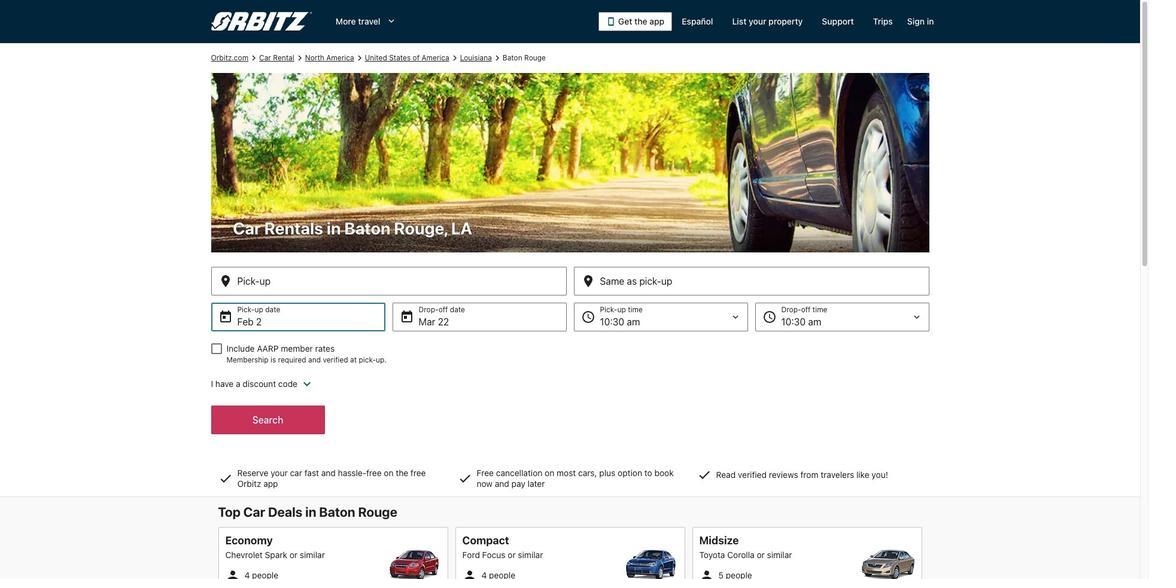 Task type: locate. For each thing, give the bounding box(es) containing it.
directional image
[[249, 53, 259, 63], [294, 53, 305, 63], [354, 53, 365, 63], [449, 53, 460, 63]]

1 small image from the left
[[225, 569, 240, 580]]

small image
[[225, 569, 240, 580], [463, 569, 477, 580]]

directional image
[[492, 53, 503, 63]]

2 small image from the left
[[463, 569, 477, 580]]

download the app button image
[[606, 17, 616, 26]]

1 horizontal spatial small image
[[463, 569, 477, 580]]

main content
[[0, 43, 1141, 580]]

0 horizontal spatial small image
[[225, 569, 240, 580]]

2 directional image from the left
[[294, 53, 305, 63]]



Task type: vqa. For each thing, say whether or not it's contained in the screenshot.
Nov 27, 2023 — Dec 1, 2023 Miami, United States • Ocean Cay MSC Marine Reserve (Private Island), Bahamas • Nassau, Bahamas Explore on Map
no



Task type: describe. For each thing, give the bounding box(es) containing it.
toyota corolla image
[[861, 550, 915, 580]]

orbitz logo image
[[211, 12, 312, 31]]

4 directional image from the left
[[449, 53, 460, 63]]

1 directional image from the left
[[249, 53, 259, 63]]

ford focus image
[[624, 550, 678, 580]]

chevrolet spark image
[[387, 550, 441, 580]]

3 directional image from the left
[[354, 53, 365, 63]]

small image
[[700, 569, 714, 580]]

small image for ford focus image
[[463, 569, 477, 580]]

small image for the chevrolet spark image
[[225, 569, 240, 580]]

breadcrumbs region
[[0, 43, 1141, 498]]



